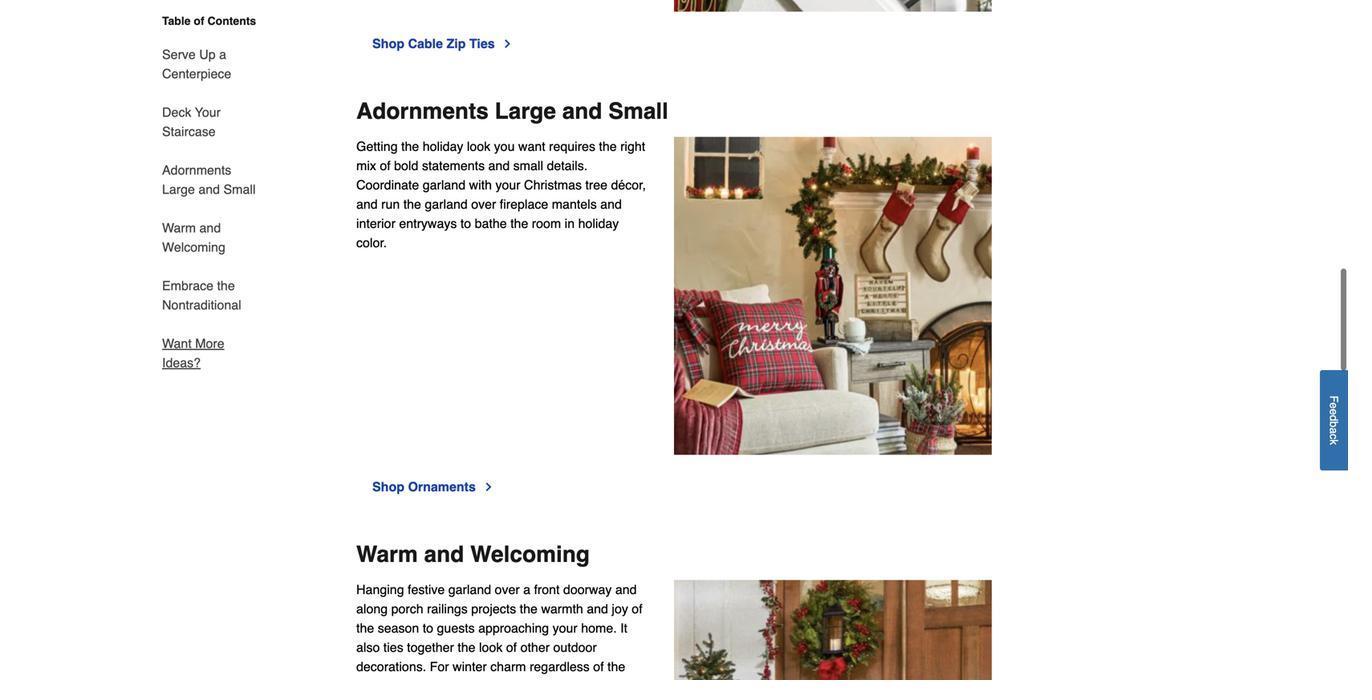 Task type: vqa. For each thing, say whether or not it's contained in the screenshot.
the leftmost "Security,"
no



Task type: describe. For each thing, give the bounding box(es) containing it.
deck your staircase
[[162, 105, 221, 139]]

shop ornaments
[[373, 479, 476, 494]]

porch
[[391, 601, 424, 616]]

decorations.
[[356, 659, 426, 674]]

you
[[494, 139, 515, 154]]

railings
[[427, 601, 468, 616]]

for
[[430, 678, 445, 680]]

f
[[1328, 396, 1341, 403]]

room
[[532, 216, 561, 231]]

deck your staircase link
[[162, 93, 263, 151]]

run
[[381, 197, 400, 212]]

of right table
[[194, 14, 204, 27]]

a front porch with wooden doors, a large red and green wreath, and mini trees with white lights. image
[[674, 580, 992, 680]]

small
[[514, 158, 544, 173]]

warm and welcoming link
[[162, 209, 263, 267]]

warm inside table of contents element
[[162, 220, 196, 235]]

the down it
[[608, 659, 626, 674]]

0 vertical spatial adornments large and small
[[356, 98, 669, 124]]

c
[[1328, 434, 1341, 440]]

embrace
[[162, 278, 214, 293]]

approaching
[[479, 621, 549, 635]]

of down approaching
[[506, 640, 517, 655]]

zip
[[447, 36, 466, 51]]

bold
[[394, 158, 419, 173]]

flocked
[[449, 678, 489, 680]]

interior
[[356, 216, 396, 231]]

season
[[378, 621, 419, 635]]

garland up entryways
[[425, 197, 468, 212]]

your inside getting the holiday look you want requires the right mix of bold statements and small details. coordinate garland with your christmas tree décor, and run the garland over fireplace mantels and interior entryways to bathe the room in holiday color.
[[496, 177, 521, 192]]

table of contents
[[162, 14, 256, 27]]

also
[[356, 640, 380, 655]]

entryways
[[399, 216, 457, 231]]

the up approaching
[[520, 601, 538, 616]]

and down adornments large and small link
[[200, 220, 221, 235]]

the up winter
[[458, 640, 476, 655]]

color.
[[356, 235, 387, 250]]

a inside hanging festive garland over a front doorway and along porch railings projects the warmth and joy of the season to guests approaching your home. it also ties together the look of other outdoor decorations. for winter charm regardless of the weather, opt for flocked garland to mimic the
[[524, 582, 531, 597]]

ties
[[384, 640, 404, 655]]

your inside hanging festive garland over a front doorway and along porch railings projects the warmth and joy of the season to guests approaching your home. it also ties together the look of other outdoor decorations. for winter charm regardless of the weather, opt for flocked garland to mimic the
[[553, 621, 578, 635]]

front
[[534, 582, 560, 597]]

want more ideas? link
[[162, 324, 263, 373]]

embrace the nontraditional
[[162, 278, 241, 312]]

a inside serve up a centerpiece
[[219, 47, 226, 62]]

opt
[[409, 678, 426, 680]]

and up festive
[[424, 541, 464, 567]]

ties
[[470, 36, 495, 51]]

your
[[195, 105, 221, 120]]

1 e from the top
[[1328, 403, 1341, 409]]

winter
[[453, 659, 487, 674]]

adornments large and small link
[[162, 151, 263, 209]]

fireplace
[[500, 197, 549, 212]]

doorway
[[564, 582, 612, 597]]

centerpiece
[[162, 66, 231, 81]]

weather,
[[356, 678, 405, 680]]

home.
[[581, 621, 617, 635]]

want
[[519, 139, 546, 154]]

it
[[621, 621, 628, 635]]

warm and welcoming inside table of contents element
[[162, 220, 225, 255]]

and up requires
[[563, 98, 603, 124]]

mimic
[[554, 678, 587, 680]]

details.
[[547, 158, 588, 173]]

right
[[621, 139, 646, 154]]

hanging festive garland over a front doorway and along porch railings projects the warmth and joy of the season to guests approaching your home. it also ties together the look of other outdoor decorations. for winter charm regardless of the weather, opt for flocked garland to mimic the
[[356, 582, 643, 680]]

embrace the nontraditional link
[[162, 267, 263, 324]]

statements
[[422, 158, 485, 173]]

garland down statements
[[423, 177, 466, 192]]

shop cable zip ties
[[373, 36, 495, 51]]

table of contents element
[[143, 13, 263, 373]]

and up interior
[[356, 197, 378, 212]]

ornaments
[[408, 479, 476, 494]]

large inside adornments large and small
[[162, 182, 195, 197]]

of inside getting the holiday look you want requires the right mix of bold statements and small details. coordinate garland with your christmas tree décor, and run the garland over fireplace mantels and interior entryways to bathe the room in holiday color.
[[380, 158, 391, 173]]

hanging
[[356, 582, 404, 597]]

charm
[[491, 659, 526, 674]]

nontraditional
[[162, 297, 241, 312]]

the down fireplace
[[511, 216, 529, 231]]

other
[[521, 640, 550, 655]]

garland down "charm"
[[493, 678, 536, 680]]

the left right
[[599, 139, 617, 154]]

of right joy
[[632, 601, 643, 616]]

warmth
[[541, 601, 584, 616]]

mantels
[[552, 197, 597, 212]]

to inside getting the holiday look you want requires the right mix of bold statements and small details. coordinate garland with your christmas tree décor, and run the garland over fireplace mantels and interior entryways to bathe the room in holiday color.
[[461, 216, 471, 231]]

festive
[[408, 582, 445, 597]]

requires
[[549, 139, 596, 154]]

deck
[[162, 105, 191, 120]]

a staircase lined with a variety of stockings and green garland with red berries. image
[[674, 0, 992, 12]]

0 horizontal spatial holiday
[[423, 139, 464, 154]]

the up bold on the top left of the page
[[401, 139, 419, 154]]

projects
[[471, 601, 516, 616]]

shop ornaments link
[[373, 477, 495, 496]]

getting the holiday look you want requires the right mix of bold statements and small details. coordinate garland with your christmas tree décor, and run the garland over fireplace mantels and interior entryways to bathe the room in holiday color.
[[356, 139, 646, 250]]

along
[[356, 601, 388, 616]]

guests
[[437, 621, 475, 635]]

christmas
[[524, 177, 582, 192]]

small inside table of contents element
[[224, 182, 256, 197]]

table
[[162, 14, 191, 27]]

mix
[[356, 158, 376, 173]]

décor,
[[611, 177, 646, 192]]

a inside button
[[1328, 428, 1341, 434]]



Task type: locate. For each thing, give the bounding box(es) containing it.
with
[[469, 177, 492, 192]]

staircase
[[162, 124, 216, 139]]

to down regardless on the left bottom of page
[[539, 678, 550, 680]]

and down you
[[489, 158, 510, 173]]

0 vertical spatial large
[[495, 98, 556, 124]]

ideas?
[[162, 355, 201, 370]]

0 vertical spatial your
[[496, 177, 521, 192]]

holiday up statements
[[423, 139, 464, 154]]

1 vertical spatial small
[[224, 182, 256, 197]]

shop for shop cable zip ties
[[373, 36, 405, 51]]

shop cable zip ties link
[[373, 34, 514, 53]]

holiday right in
[[579, 216, 619, 231]]

1 horizontal spatial warm
[[356, 541, 418, 567]]

0 vertical spatial shop
[[373, 36, 405, 51]]

warm and welcoming up embrace on the top left of the page
[[162, 220, 225, 255]]

1 shop from the top
[[373, 36, 405, 51]]

1 vertical spatial warm and welcoming
[[356, 541, 590, 567]]

the up nontraditional
[[217, 278, 235, 293]]

1 vertical spatial holiday
[[579, 216, 619, 231]]

coordinate
[[356, 177, 419, 192]]

adornments
[[356, 98, 489, 124], [162, 163, 231, 177]]

k
[[1328, 440, 1341, 445]]

0 vertical spatial warm
[[162, 220, 196, 235]]

warm up embrace on the top left of the page
[[162, 220, 196, 235]]

0 horizontal spatial warm and welcoming
[[162, 220, 225, 255]]

a right the 'up' at top
[[219, 47, 226, 62]]

look up "charm"
[[479, 640, 503, 655]]

over inside getting the holiday look you want requires the right mix of bold statements and small details. coordinate garland with your christmas tree décor, and run the garland over fireplace mantels and interior entryways to bathe the room in holiday color.
[[471, 197, 496, 212]]

warm up hanging
[[356, 541, 418, 567]]

serve up a centerpiece link
[[162, 35, 263, 93]]

1 vertical spatial shop
[[373, 479, 405, 494]]

over down with
[[471, 197, 496, 212]]

large down staircase in the left top of the page
[[162, 182, 195, 197]]

1 horizontal spatial a
[[524, 582, 531, 597]]

your down the warmth
[[553, 621, 578, 635]]

0 horizontal spatial small
[[224, 182, 256, 197]]

adornments inside table of contents element
[[162, 163, 231, 177]]

and up home. at the bottom of the page
[[587, 601, 609, 616]]

1 horizontal spatial adornments
[[356, 98, 489, 124]]

1 vertical spatial look
[[479, 640, 503, 655]]

1 vertical spatial large
[[162, 182, 195, 197]]

holiday
[[423, 139, 464, 154], [579, 216, 619, 231]]

0 vertical spatial a
[[219, 47, 226, 62]]

chevron right image
[[482, 480, 495, 493]]

a living room with a fireplace, stockings, garland and an armchair with a holiday pillow. image
[[674, 137, 992, 455]]

0 vertical spatial small
[[609, 98, 669, 124]]

regardless
[[530, 659, 590, 674]]

together
[[407, 640, 454, 655]]

up
[[199, 47, 216, 62]]

garland up the railings
[[449, 582, 491, 597]]

tree
[[586, 177, 608, 192]]

serve up a centerpiece
[[162, 47, 231, 81]]

0 horizontal spatial warm
[[162, 220, 196, 235]]

bathe
[[475, 216, 507, 231]]

and up warm and welcoming link
[[199, 182, 220, 197]]

in
[[565, 216, 575, 231]]

joy
[[612, 601, 629, 616]]

shop left the "cable"
[[373, 36, 405, 51]]

adornments large and small down staircase in the left top of the page
[[162, 163, 256, 197]]

2 horizontal spatial a
[[1328, 428, 1341, 434]]

and
[[563, 98, 603, 124], [489, 158, 510, 173], [199, 182, 220, 197], [356, 197, 378, 212], [601, 197, 622, 212], [200, 220, 221, 235], [424, 541, 464, 567], [616, 582, 637, 597], [587, 601, 609, 616]]

your
[[496, 177, 521, 192], [553, 621, 578, 635]]

getting
[[356, 139, 398, 154]]

over inside hanging festive garland over a front doorway and along porch railings projects the warmth and joy of the season to guests approaching your home. it also ties together the look of other outdoor decorations. for winter charm regardless of the weather, opt for flocked garland to mimic the
[[495, 582, 520, 597]]

1 horizontal spatial to
[[461, 216, 471, 231]]

0 horizontal spatial adornments
[[162, 163, 231, 177]]

the up also
[[356, 621, 374, 635]]

shop
[[373, 36, 405, 51], [373, 479, 405, 494]]

2 vertical spatial to
[[539, 678, 550, 680]]

1 vertical spatial your
[[553, 621, 578, 635]]

over
[[471, 197, 496, 212], [495, 582, 520, 597]]

2 horizontal spatial to
[[539, 678, 550, 680]]

over up projects
[[495, 582, 520, 597]]

warm and welcoming
[[162, 220, 225, 255], [356, 541, 590, 567]]

the inside embrace the nontraditional
[[217, 278, 235, 293]]

shop for shop ornaments
[[373, 479, 405, 494]]

welcoming inside table of contents element
[[162, 240, 225, 255]]

1 vertical spatial adornments
[[162, 163, 231, 177]]

look inside getting the holiday look you want requires the right mix of bold statements and small details. coordinate garland with your christmas tree décor, and run the garland over fireplace mantels and interior entryways to bathe the room in holiday color.
[[467, 139, 491, 154]]

0 horizontal spatial your
[[496, 177, 521, 192]]

0 vertical spatial over
[[471, 197, 496, 212]]

0 horizontal spatial to
[[423, 621, 434, 635]]

more
[[195, 336, 225, 351]]

to up together
[[423, 621, 434, 635]]

2 shop from the top
[[373, 479, 405, 494]]

0 horizontal spatial a
[[219, 47, 226, 62]]

1 horizontal spatial large
[[495, 98, 556, 124]]

e
[[1328, 403, 1341, 409], [1328, 409, 1341, 415]]

f e e d b a c k
[[1328, 396, 1341, 445]]

0 horizontal spatial adornments large and small
[[162, 163, 256, 197]]

0 vertical spatial warm and welcoming
[[162, 220, 225, 255]]

1 vertical spatial welcoming
[[471, 541, 590, 567]]

large
[[495, 98, 556, 124], [162, 182, 195, 197]]

1 horizontal spatial your
[[553, 621, 578, 635]]

0 vertical spatial holiday
[[423, 139, 464, 154]]

a left front on the left bottom of page
[[524, 582, 531, 597]]

small
[[609, 98, 669, 124], [224, 182, 256, 197]]

to
[[461, 216, 471, 231], [423, 621, 434, 635], [539, 678, 550, 680]]

0 vertical spatial adornments
[[356, 98, 489, 124]]

f e e d b a c k button
[[1321, 370, 1349, 471]]

0 vertical spatial look
[[467, 139, 491, 154]]

2 e from the top
[[1328, 409, 1341, 415]]

0 vertical spatial to
[[461, 216, 471, 231]]

0 horizontal spatial large
[[162, 182, 195, 197]]

look left you
[[467, 139, 491, 154]]

to left bathe
[[461, 216, 471, 231]]

chevron right image
[[502, 37, 514, 50]]

for
[[430, 659, 449, 674]]

1 vertical spatial adornments large and small
[[162, 163, 256, 197]]

small up right
[[609, 98, 669, 124]]

a
[[219, 47, 226, 62], [1328, 428, 1341, 434], [524, 582, 531, 597]]

d
[[1328, 415, 1341, 421]]

garland
[[423, 177, 466, 192], [425, 197, 468, 212], [449, 582, 491, 597], [493, 678, 536, 680]]

adornments down staircase in the left top of the page
[[162, 163, 231, 177]]

adornments large and small
[[356, 98, 669, 124], [162, 163, 256, 197]]

welcoming up front on the left bottom of page
[[471, 541, 590, 567]]

1 vertical spatial a
[[1328, 428, 1341, 434]]

small up warm and welcoming link
[[224, 182, 256, 197]]

large up "want"
[[495, 98, 556, 124]]

and down tree
[[601, 197, 622, 212]]

contents
[[208, 14, 256, 27]]

1 horizontal spatial warm and welcoming
[[356, 541, 590, 567]]

1 horizontal spatial welcoming
[[471, 541, 590, 567]]

want
[[162, 336, 192, 351]]

adornments up bold on the top left of the page
[[356, 98, 489, 124]]

1 vertical spatial over
[[495, 582, 520, 597]]

of down outdoor
[[594, 659, 604, 674]]

warm
[[162, 220, 196, 235], [356, 541, 418, 567]]

cable
[[408, 36, 443, 51]]

and inside adornments large and small
[[199, 182, 220, 197]]

serve
[[162, 47, 196, 62]]

want more ideas?
[[162, 336, 225, 370]]

of
[[194, 14, 204, 27], [380, 158, 391, 173], [632, 601, 643, 616], [506, 640, 517, 655], [594, 659, 604, 674]]

shop left ornaments
[[373, 479, 405, 494]]

adornments large and small up you
[[356, 98, 669, 124]]

of right mix
[[380, 158, 391, 173]]

a up k
[[1328, 428, 1341, 434]]

outdoor
[[554, 640, 597, 655]]

the right run
[[404, 197, 421, 212]]

1 vertical spatial warm
[[356, 541, 418, 567]]

0 horizontal spatial welcoming
[[162, 240, 225, 255]]

e up d
[[1328, 403, 1341, 409]]

and up joy
[[616, 582, 637, 597]]

warm and welcoming up projects
[[356, 541, 590, 567]]

welcoming up embrace on the top left of the page
[[162, 240, 225, 255]]

look inside hanging festive garland over a front doorway and along porch railings projects the warmth and joy of the season to guests approaching your home. it also ties together the look of other outdoor decorations. for winter charm regardless of the weather, opt for flocked garland to mimic the
[[479, 640, 503, 655]]

1 horizontal spatial adornments large and small
[[356, 98, 669, 124]]

1 vertical spatial to
[[423, 621, 434, 635]]

adornments large and small inside table of contents element
[[162, 163, 256, 197]]

0 vertical spatial welcoming
[[162, 240, 225, 255]]

1 horizontal spatial holiday
[[579, 216, 619, 231]]

2 vertical spatial a
[[524, 582, 531, 597]]

e up b
[[1328, 409, 1341, 415]]

b
[[1328, 421, 1341, 428]]

your up fireplace
[[496, 177, 521, 192]]

1 horizontal spatial small
[[609, 98, 669, 124]]



